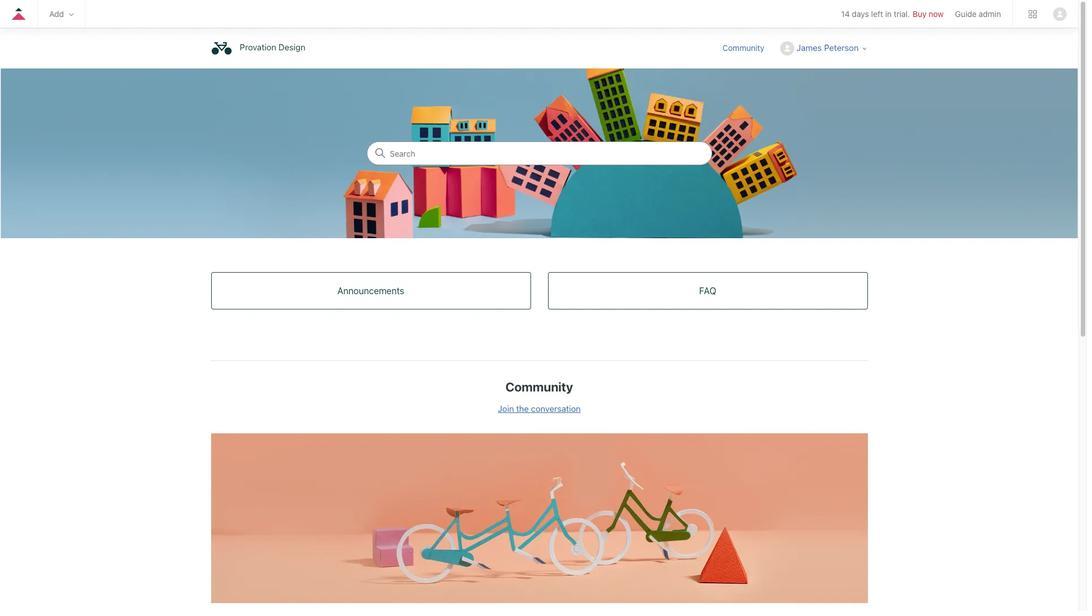 Task type: locate. For each thing, give the bounding box(es) containing it.
0 horizontal spatial community
[[506, 380, 573, 395]]

now
[[929, 9, 944, 19]]

james
[[797, 42, 822, 53]]

trial.
[[894, 9, 910, 19]]

navigation
[[0, 0, 1079, 31]]

guide admin link
[[956, 9, 1002, 19]]

join the conversation
[[498, 404, 581, 414]]

left
[[872, 9, 884, 19]]

1 horizontal spatial community
[[723, 43, 765, 53]]

add button
[[49, 9, 73, 19]]

None search field
[[367, 142, 712, 165]]

0 vertical spatial community
[[723, 43, 765, 53]]

1 vertical spatial community
[[506, 380, 573, 395]]

none search field inside community main content
[[367, 142, 712, 165]]

in
[[886, 9, 892, 19]]

design
[[279, 42, 306, 52]]

community
[[723, 43, 765, 53], [506, 380, 573, 395]]

buy now link
[[913, 9, 944, 19]]

community link
[[723, 42, 776, 54]]

add
[[49, 9, 64, 19]]

community inside community main content
[[506, 380, 573, 395]]

buy
[[913, 9, 927, 19]]

provation design link
[[211, 38, 311, 59]]

james peterson
[[797, 42, 859, 53]]



Task type: describe. For each thing, give the bounding box(es) containing it.
days
[[852, 9, 870, 19]]

announcements link
[[212, 273, 531, 309]]

community inside community 'link'
[[723, 43, 765, 53]]

announcements
[[338, 286, 405, 296]]

peterson
[[825, 42, 859, 53]]

faq link
[[549, 273, 868, 309]]

zendesk products image
[[1029, 10, 1037, 18]]

join the conversation link
[[498, 404, 581, 414]]

conversation
[[531, 404, 581, 414]]

14 days left in trial. buy now
[[842, 9, 944, 19]]

provation design help center home page image
[[211, 38, 232, 59]]

provation design
[[240, 42, 306, 52]]

guide
[[956, 9, 977, 19]]

the
[[517, 404, 529, 414]]

join
[[498, 404, 514, 414]]

provation
[[240, 42, 276, 52]]

faq
[[700, 286, 717, 296]]

navigation containing add
[[0, 0, 1079, 31]]

guide admin
[[956, 9, 1002, 19]]

Search search field
[[367, 142, 712, 165]]

admin
[[979, 9, 1002, 19]]

14
[[842, 9, 850, 19]]

user avatar image
[[1054, 7, 1067, 21]]

james peterson button
[[781, 42, 868, 56]]

community main content
[[0, 69, 1079, 612]]



Task type: vqa. For each thing, say whether or not it's contained in the screenshot.
The '27'
no



